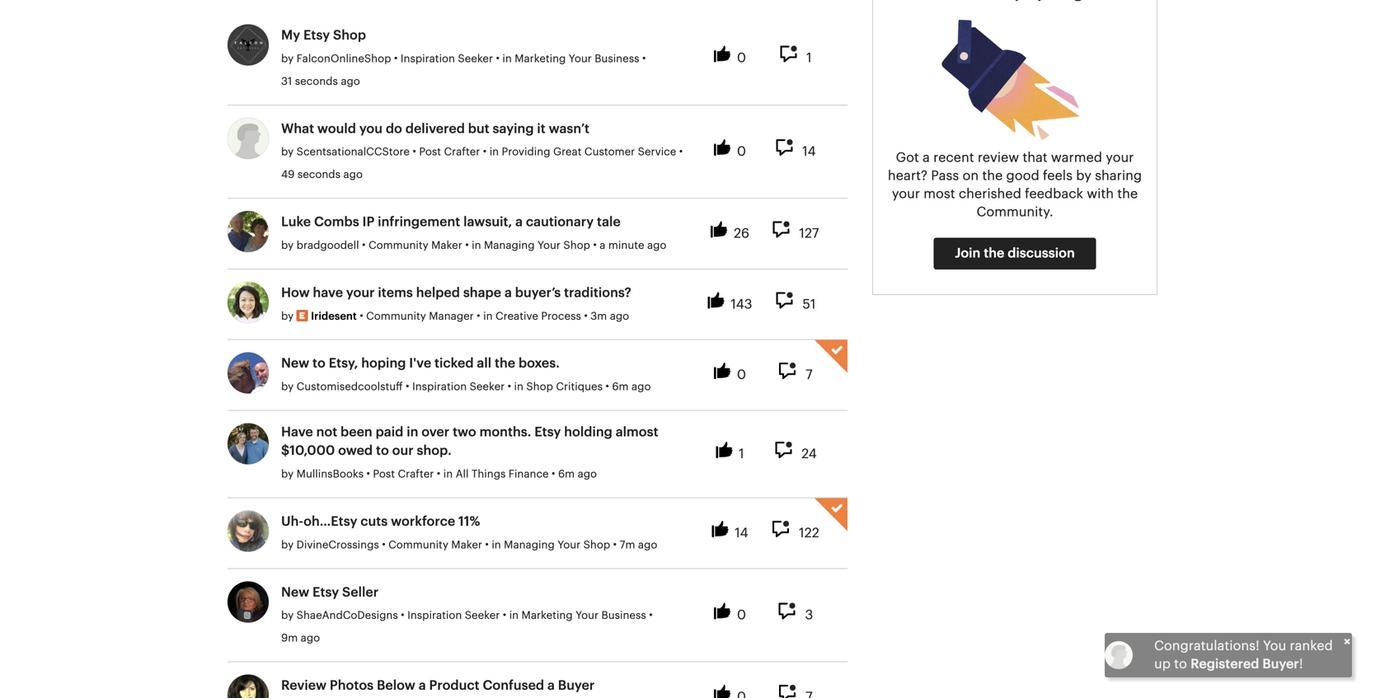 Task type: locate. For each thing, give the bounding box(es) containing it.
maker down luke combs ip infringement lawsuit, a cautionary tale link
[[431, 240, 462, 251]]

in for new etsy seller
[[509, 611, 519, 622]]

0 vertical spatial marketing
[[515, 54, 566, 64]]

community down workforce
[[389, 540, 448, 551]]

maker down 11%
[[451, 540, 482, 551]]

in managing your shop
[[472, 240, 590, 251], [492, 540, 610, 551]]

minute
[[609, 240, 644, 251]]

14 up 127
[[803, 145, 816, 158]]

0 text field for 3
[[737, 609, 746, 626]]

0 vertical spatial inspiration seeker
[[401, 54, 496, 64]]

0 vertical spatial 6m
[[612, 382, 629, 393]]

new to etsy, hoping i've ticked all the boxes. link
[[281, 355, 560, 373]]

1 vertical spatial to
[[376, 445, 389, 458]]

your for new etsy seller
[[576, 611, 599, 622]]

1 vertical spatial post crafter
[[373, 469, 437, 480]]

inspiration down ticked
[[412, 382, 467, 393]]

0 vertical spatial new
[[281, 357, 309, 370]]

1 vertical spatial inspiration seeker
[[412, 382, 508, 393]]

my
[[281, 29, 300, 42]]

to left etsy,
[[313, 357, 326, 370]]

have
[[313, 286, 343, 300]]

in down in all things finance
[[492, 540, 501, 551]]

0 vertical spatial seconds
[[295, 76, 338, 87]]

1 vertical spatial 6m
[[558, 469, 575, 480]]

a minute ago
[[600, 240, 667, 251]]

seeker
[[458, 54, 493, 64], [470, 382, 505, 393], [465, 611, 500, 622]]

0 vertical spatial to
[[313, 357, 326, 370]]

0 vertical spatial managing your shop link
[[484, 240, 590, 251]]

replies image left 127
[[773, 221, 797, 240]]

122 Replies text field
[[799, 527, 820, 544]]

0 vertical spatial in managing your shop
[[472, 240, 590, 251]]

in for my etsy shop
[[503, 54, 512, 64]]

join the discussion link
[[934, 238, 1097, 269]]

0 vertical spatial seeker
[[458, 54, 493, 64]]

marketing up 'it' at the left of page
[[515, 54, 566, 64]]

to right the up
[[1174, 658, 1187, 671]]

by for new etsy seller
[[281, 611, 294, 622]]

by mullinsbooks
[[281, 469, 364, 480]]

shaeandcodesigns image
[[228, 582, 269, 623]]

community for workforce
[[389, 540, 448, 551]]

0 vertical spatial crafter
[[444, 147, 480, 158]]

0 left 3
[[737, 609, 746, 622]]

by down uh-
[[281, 540, 294, 551]]

my etsy shop
[[281, 29, 366, 42]]

0 horizontal spatial 14
[[735, 527, 748, 540]]

to down paid
[[376, 445, 389, 458]]

0 text field left 3 replies text field
[[737, 609, 746, 626]]

by for have not been paid in over two months. etsy holding almost $10,000 owed to our shop.
[[281, 469, 294, 480]]

inspiration seeker down ticked
[[412, 382, 508, 393]]

1 horizontal spatial 14
[[803, 145, 816, 158]]

buyer inside 'link'
[[558, 680, 595, 693]]

your right have
[[346, 286, 375, 300]]

in managing your shop down finance
[[492, 540, 610, 551]]

new inside new etsy seller link
[[281, 586, 309, 599]]

in left all
[[443, 469, 453, 480]]

6m right critiques
[[612, 382, 629, 393]]

by up 31 on the left top of page
[[281, 54, 294, 64]]

ranked
[[1290, 640, 1333, 653]]

the inside new to etsy, hoping i've ticked all the boxes. link
[[495, 357, 515, 370]]

to
[[313, 357, 326, 370], [376, 445, 389, 458], [1174, 658, 1187, 671]]

1 0 text field from the top
[[737, 52, 746, 69]]

join the discussion
[[955, 247, 1075, 260]]

in for new to etsy, hoping i've ticked all the boxes.
[[514, 382, 524, 393]]

on
[[963, 169, 979, 183]]

9m ago
[[281, 633, 320, 644]]

1 horizontal spatial your
[[892, 188, 920, 201]]

0 vertical spatial post
[[419, 147, 441, 158]]

community
[[369, 240, 429, 251], [366, 311, 426, 322], [389, 540, 448, 551]]

your inside "link"
[[346, 286, 375, 300]]

×
[[1344, 636, 1351, 649]]

shaeandcodesigns
[[297, 611, 398, 622]]

1 vertical spatial likes image
[[708, 292, 729, 311]]

24 Replies text field
[[802, 448, 817, 465]]

maker
[[431, 240, 462, 251], [451, 540, 482, 551]]

community manager image
[[297, 310, 308, 322]]

managing down lawsuit,
[[484, 240, 535, 251]]

replies image left 24
[[775, 442, 799, 461]]

post for do
[[419, 147, 441, 158]]

3 0 from the top
[[737, 369, 746, 382]]

maker for infringement
[[431, 240, 462, 251]]

seeker up but
[[458, 54, 493, 64]]

cuts
[[361, 515, 388, 529]]

the down the sharing
[[1118, 188, 1138, 201]]

marketing your business link for my etsy shop
[[515, 54, 640, 64]]

2 new from the top
[[281, 586, 309, 599]]

community down "infringement"
[[369, 240, 429, 251]]

$10,000
[[281, 445, 335, 458]]

2 vertical spatial your
[[346, 286, 375, 300]]

0 vertical spatial post crafter
[[419, 147, 483, 158]]

a right confused
[[548, 680, 555, 693]]

0 horizontal spatial 6m
[[558, 469, 575, 480]]

ago right 7m
[[638, 540, 658, 551]]

recent
[[934, 151, 974, 165]]

0 vertical spatial community
[[369, 240, 429, 251]]

1 vertical spatial managing your shop link
[[504, 540, 610, 551]]

luke combs ip infringement lawsuit, a cautionary tale link
[[281, 213, 621, 232]]

1 vertical spatial managing
[[504, 540, 555, 551]]

0 vertical spatial in marketing your business
[[503, 54, 640, 64]]

seeker for my etsy shop
[[458, 54, 493, 64]]

by divinecrossings
[[281, 540, 379, 551]]

divinecrossings image
[[228, 511, 269, 552]]

seconds for etsy
[[295, 76, 338, 87]]

to inside the congratulations! you ranked up to
[[1174, 658, 1187, 671]]

saying
[[493, 122, 534, 135]]

new up 9m ago
[[281, 586, 309, 599]]

1 vertical spatial community maker
[[389, 540, 485, 551]]

likes image for 7
[[714, 363, 735, 382]]

new for new to etsy, hoping i've ticked all the boxes.
[[281, 357, 309, 370]]

alert
[[1105, 633, 1352, 678]]

2 vertical spatial inspiration seeker
[[407, 611, 503, 622]]

2 vertical spatial likes image
[[716, 442, 737, 461]]

14 Likes text field
[[735, 527, 748, 544]]

1 vertical spatial in marketing your business
[[509, 611, 646, 622]]

warmed
[[1051, 151, 1103, 165]]

14 for 14 replies 'text field'
[[803, 145, 816, 158]]

community maker down "infringement"
[[369, 240, 465, 251]]

2 0 from the top
[[737, 145, 746, 158]]

a right got
[[923, 151, 930, 165]]

pass
[[931, 169, 959, 183]]

by for uh-oh…etsy cuts workforce 11%
[[281, 540, 294, 551]]

0 vertical spatial 0 text field
[[737, 52, 746, 69]]

1 horizontal spatial crafter
[[444, 147, 480, 158]]

2 vertical spatial inspiration
[[407, 611, 462, 622]]

1 vertical spatial 6m ago
[[558, 469, 597, 480]]

by inside got a recent review that warmed your heart? pass on the good feels by sharing your most cherished feedback with the community.
[[1076, 169, 1092, 183]]

6m ago down holding
[[558, 469, 597, 480]]

2 0 text field from the top
[[737, 369, 746, 386]]

4 0 from the top
[[737, 609, 746, 622]]

31
[[281, 76, 292, 87]]

0 text field
[[737, 145, 746, 162], [737, 369, 746, 386]]

by up 49
[[281, 147, 294, 158]]

replies image left 7
[[779, 363, 803, 382]]

mullinsbooks image
[[228, 424, 269, 465]]

2 vertical spatial seeker
[[465, 611, 500, 622]]

1 new from the top
[[281, 357, 309, 370]]

how have your items helped shape a buyer's traditions?
[[281, 286, 632, 300]]

11%
[[459, 515, 480, 529]]

0 vertical spatial your
[[1106, 151, 1134, 165]]

seconds right 31 on the left top of page
[[295, 76, 338, 87]]

likes image for 1
[[714, 46, 735, 65]]

1 vertical spatial post
[[373, 469, 395, 480]]

managing your shop link for lawsuit,
[[484, 240, 590, 251]]

1 vertical spatial community
[[366, 311, 426, 322]]

community manager
[[366, 311, 477, 322]]

0 vertical spatial managing
[[484, 240, 535, 251]]

have
[[281, 426, 313, 439]]

managing your shop link for 11%
[[504, 540, 610, 551]]

by for new to etsy, hoping i've ticked all the boxes.
[[281, 382, 294, 393]]

all things finance link
[[456, 469, 549, 480]]

replies image
[[780, 46, 804, 65], [773, 221, 797, 240], [776, 292, 800, 311], [779, 685, 803, 698]]

replies image left 1 text box at the top of page
[[780, 46, 804, 65]]

buyer right confused
[[558, 680, 595, 693]]

1 vertical spatial 14
[[735, 527, 748, 540]]

crafter for in
[[398, 469, 434, 480]]

your down heart?
[[892, 188, 920, 201]]

1 vertical spatial crafter
[[398, 469, 434, 480]]

all
[[456, 469, 469, 480]]

bradgoodell image
[[228, 211, 269, 252]]

but
[[468, 122, 490, 135]]

months.
[[480, 426, 531, 439]]

got a recent review that warmed your heart? pass on the good feels by sharing your most cherished feedback with the community.
[[888, 151, 1142, 219]]

in marketing your business for my etsy shop
[[503, 54, 640, 64]]

1 0 from the top
[[737, 52, 746, 65]]

inspiration seeker up the "what would you do delivered but saying it wasn't"
[[401, 54, 496, 64]]

likes image for 3
[[714, 603, 735, 622]]

your for luke combs ip infringement lawsuit, a cautionary tale
[[538, 240, 561, 251]]

managing for 11%
[[504, 540, 555, 551]]

0 text field
[[737, 52, 746, 69], [737, 609, 746, 626]]

6m
[[612, 382, 629, 393], [558, 469, 575, 480]]

0 vertical spatial 14
[[803, 145, 816, 158]]

0 vertical spatial 6m ago
[[612, 382, 651, 393]]

1 0 text field from the top
[[737, 145, 746, 162]]

6m right finance
[[558, 469, 575, 480]]

0 text field for 7
[[737, 369, 746, 386]]

0 vertical spatial maker
[[431, 240, 462, 251]]

1 vertical spatial marketing your business link
[[522, 611, 646, 622]]

0 horizontal spatial post
[[373, 469, 395, 480]]

the up cherished
[[982, 169, 1003, 183]]

likes image
[[714, 46, 735, 65], [711, 221, 731, 240], [714, 363, 735, 382], [712, 521, 733, 540], [714, 603, 735, 622], [714, 685, 735, 698]]

by customisedcoolstuff
[[281, 382, 403, 393]]

traditions?
[[564, 286, 632, 300]]

1 vertical spatial 1
[[739, 448, 744, 461]]

seeker for new to etsy, hoping i've ticked all the boxes.
[[470, 382, 505, 393]]

post for paid
[[373, 469, 395, 480]]

congratulations! you ranked up to
[[1154, 640, 1333, 671]]

0 vertical spatial marketing your business link
[[515, 54, 640, 64]]

registered buyer !
[[1191, 658, 1303, 671]]

post down "what would you do delivered but saying it wasn't" link
[[419, 147, 441, 158]]

1 vertical spatial business
[[602, 611, 646, 622]]

by scentsationalccstore
[[281, 147, 410, 158]]

in down saying on the left top
[[490, 147, 499, 158]]

providing great customer service link
[[502, 147, 676, 158]]

0 horizontal spatial your
[[346, 286, 375, 300]]

post down our
[[373, 469, 395, 480]]

a right the 'below'
[[419, 680, 426, 693]]

1 horizontal spatial 6m
[[612, 382, 629, 393]]

what would you do delivered but saying it wasn't link
[[281, 120, 590, 138]]

in down boxes.
[[514, 382, 524, 393]]

business for 1
[[595, 54, 640, 64]]

2 vertical spatial to
[[1174, 658, 1187, 671]]

1 vertical spatial seeker
[[470, 382, 505, 393]]

0 horizontal spatial 6m ago
[[558, 469, 597, 480]]

0 vertical spatial community maker
[[369, 240, 465, 251]]

1 horizontal spatial 1
[[807, 52, 812, 65]]

community for items
[[366, 311, 426, 322]]

!
[[1299, 658, 1303, 671]]

seeker down all
[[470, 382, 505, 393]]

0 vertical spatial business
[[595, 54, 640, 64]]

over
[[422, 426, 450, 439]]

0 vertical spatial etsy
[[303, 29, 330, 42]]

your for uh-oh…etsy cuts workforce 11%
[[558, 540, 581, 551]]

marketing up confused
[[522, 611, 573, 622]]

14 left 122
[[735, 527, 748, 540]]

0 text field left 1 text box at the top of page
[[737, 52, 746, 69]]

the right join
[[984, 247, 1005, 260]]

7 Replies text field
[[806, 369, 813, 386]]

inspiration seeker for new etsy seller
[[407, 611, 503, 622]]

in managing your shop down cautionary
[[472, 240, 590, 251]]

0 vertical spatial 1
[[807, 52, 812, 65]]

0 text field left 14 replies 'text field'
[[737, 145, 746, 162]]

by for luke combs ip infringement lawsuit, a cautionary tale
[[281, 240, 294, 251]]

by right customisedcoolstuff image
[[281, 382, 294, 393]]

2 0 text field from the top
[[737, 609, 746, 626]]

likes image left '143'
[[708, 292, 729, 311]]

bradgoodell
[[297, 240, 359, 251]]

inspiration seeker up product on the bottom left of page
[[407, 611, 503, 622]]

replies image
[[776, 139, 800, 158], [779, 363, 803, 382], [775, 442, 799, 461], [773, 521, 797, 540], [779, 603, 803, 622]]

1 vertical spatial 0 text field
[[737, 369, 746, 386]]

shop down boxes.
[[526, 382, 553, 393]]

ago right 9m
[[301, 633, 320, 644]]

scentsationalccstore image
[[228, 118, 269, 159]]

1 vertical spatial etsy
[[535, 426, 561, 439]]

ip
[[362, 216, 375, 229]]

in for uh-oh…etsy cuts workforce 11%
[[492, 540, 501, 551]]

alert containing congratulations! you ranked up to
[[1105, 633, 1352, 678]]

replies image left 122
[[773, 521, 797, 540]]

post crafter down "what would you do delivered but saying it wasn't" link
[[419, 147, 483, 158]]

new inside new to etsy, hoping i've ticked all the boxes. link
[[281, 357, 309, 370]]

1 for '1 likes' text box
[[739, 448, 744, 461]]

0 vertical spatial likes image
[[714, 139, 735, 158]]

review
[[281, 680, 327, 693]]

None text field
[[737, 691, 746, 698]]

2 vertical spatial etsy
[[313, 586, 339, 599]]

buyer
[[1263, 658, 1299, 671], [558, 680, 595, 693]]

managing down finance
[[504, 540, 555, 551]]

1 vertical spatial maker
[[451, 540, 482, 551]]

likes image for 1
[[716, 442, 737, 461]]

0 vertical spatial 0 text field
[[737, 145, 746, 162]]

to inside have not been paid in over two months. etsy holding almost $10,000 owed to our shop.
[[376, 445, 389, 458]]

in up our
[[407, 426, 418, 439]]

0 horizontal spatial buyer
[[558, 680, 595, 693]]

your up the sharing
[[1106, 151, 1134, 165]]

your
[[569, 54, 592, 64], [538, 240, 561, 251], [558, 540, 581, 551], [576, 611, 599, 622]]

crafter down our
[[398, 469, 434, 480]]

confused
[[483, 680, 544, 693]]

1 horizontal spatial 6m ago
[[612, 382, 651, 393]]

by down luke
[[281, 240, 294, 251]]

by down how on the top of the page
[[281, 311, 297, 322]]

iridesent link
[[311, 307, 357, 326]]

1 vertical spatial 0 text field
[[737, 609, 746, 626]]

replies image for 1
[[780, 46, 804, 65]]

etsy left holding
[[535, 426, 561, 439]]

shape
[[463, 286, 501, 300]]

likes image for 122
[[712, 521, 733, 540]]

customisedcoolstuff image
[[228, 353, 269, 394]]

photos
[[330, 680, 374, 693]]

managing
[[484, 240, 535, 251], [504, 540, 555, 551]]

2 vertical spatial community
[[389, 540, 448, 551]]

likes image right the service
[[714, 139, 735, 158]]

1 vertical spatial inspiration
[[412, 382, 467, 393]]

2 horizontal spatial to
[[1174, 658, 1187, 671]]

community maker down workforce
[[389, 540, 485, 551]]

inspiration up review photos below a product confused a buyer
[[407, 611, 462, 622]]

replies image for 51
[[776, 292, 800, 311]]

1 Likes text field
[[739, 448, 744, 465]]

0 vertical spatial buyer
[[1263, 658, 1299, 671]]

community for infringement
[[369, 240, 429, 251]]

post crafter
[[419, 147, 483, 158], [373, 469, 437, 480]]

customisedcoolstuff link
[[297, 378, 403, 397]]

post crafter down our
[[373, 469, 437, 480]]

etsy for seller
[[313, 586, 339, 599]]

0 text field for 14
[[737, 145, 746, 162]]

likes image left '1 likes' text box
[[716, 442, 737, 461]]

0 for 7
[[737, 369, 746, 382]]

1 vertical spatial marketing
[[522, 611, 573, 622]]

great
[[553, 147, 582, 158]]

by down warmed
[[1076, 169, 1092, 183]]

1 vertical spatial seconds
[[298, 170, 341, 180]]

0 left 1 text box at the top of page
[[737, 52, 746, 65]]

1 horizontal spatial to
[[376, 445, 389, 458]]

managing your shop link down cautionary
[[484, 240, 590, 251]]

etsy right the my
[[303, 29, 330, 42]]

shop
[[333, 29, 366, 42], [564, 240, 590, 251], [526, 382, 553, 393], [583, 540, 610, 551]]

6m ago up almost
[[612, 382, 651, 393]]

14 Replies text field
[[803, 145, 816, 162]]

by up 9m
[[281, 611, 294, 622]]

in up confused
[[509, 611, 519, 622]]

ago right "minute"
[[647, 240, 667, 251]]

marketing your business link
[[515, 54, 640, 64], [522, 611, 646, 622]]

new etsy seller
[[281, 586, 379, 599]]

the right all
[[495, 357, 515, 370]]

a left "minute"
[[600, 240, 606, 251]]

1 vertical spatial new
[[281, 586, 309, 599]]

likes image
[[714, 139, 735, 158], [708, 292, 729, 311], [716, 442, 737, 461]]

got
[[896, 151, 919, 165]]

buyer down you
[[1263, 658, 1299, 671]]

0
[[737, 52, 746, 65], [737, 145, 746, 158], [737, 369, 746, 382], [737, 609, 746, 622]]

etsy up by shaeandcodesigns on the left bottom of page
[[313, 586, 339, 599]]

a up the creative on the top left of the page
[[505, 286, 512, 300]]

3
[[805, 609, 813, 622]]

community down items
[[366, 311, 426, 322]]

inspiration up delivered
[[401, 54, 455, 64]]

in managing your shop for lawsuit,
[[472, 240, 590, 251]]

0 horizontal spatial 1
[[739, 448, 744, 461]]

replies image for 127
[[773, 221, 797, 240]]

iridesent
[[311, 311, 357, 322]]

0 vertical spatial inspiration
[[401, 54, 455, 64]]

0 left 14 replies 'text field'
[[737, 145, 746, 158]]

new
[[281, 357, 309, 370], [281, 586, 309, 599]]

shop left 7m
[[583, 540, 610, 551]]

how have your items helped shape a buyer's traditions? link
[[281, 284, 632, 303]]

0 horizontal spatial crafter
[[398, 469, 434, 480]]

community maker for infringement
[[369, 240, 465, 251]]

a
[[923, 151, 930, 165], [515, 216, 523, 229], [600, 240, 606, 251], [505, 286, 512, 300], [419, 680, 426, 693], [548, 680, 555, 693]]

customer
[[585, 147, 635, 158]]

1 horizontal spatial buyer
[[1263, 658, 1299, 671]]

1 Replies text field
[[807, 52, 812, 69]]

0 left 7
[[737, 369, 746, 382]]

1 horizontal spatial post
[[419, 147, 441, 158]]

in down lawsuit,
[[472, 240, 481, 251]]

1 vertical spatial in managing your shop
[[492, 540, 610, 551]]

have not been paid in over two months. etsy holding almost $10,000 owed to our shop.
[[281, 426, 659, 458]]

replies image left 51
[[776, 292, 800, 311]]

seeker up product on the bottom left of page
[[465, 611, 500, 622]]

1 vertical spatial buyer
[[558, 680, 595, 693]]

luke combs ip infringement lawsuit, a cautionary tale
[[281, 216, 621, 229]]

replies image for 24
[[775, 442, 799, 461]]

in shop critiques
[[514, 382, 603, 393]]



Task type: vqa. For each thing, say whether or not it's contained in the screenshot.


Task type: describe. For each thing, give the bounding box(es) containing it.
3 Replies text field
[[805, 609, 813, 626]]

marketing for my etsy shop
[[515, 54, 566, 64]]

14 for 14 likes text field at the right
[[735, 527, 748, 540]]

you
[[1263, 640, 1287, 653]]

community spotlight image
[[941, 19, 1089, 141]]

uh-
[[281, 515, 304, 529]]

0 text field for 1
[[737, 52, 746, 69]]

inspiration seeker for new to etsy, hoping i've ticked all the boxes.
[[412, 382, 508, 393]]

3m ago
[[591, 311, 629, 322]]

post crafter for in
[[373, 469, 437, 480]]

seeker for new etsy seller
[[465, 611, 500, 622]]

in managing your shop for 11%
[[492, 540, 610, 551]]

buyer's
[[515, 286, 561, 300]]

workforce
[[391, 515, 455, 529]]

cherished
[[959, 188, 1022, 201]]

review photos below a product confused a buyer
[[281, 680, 595, 693]]

two
[[453, 426, 476, 439]]

product
[[429, 680, 480, 693]]

1 vertical spatial your
[[892, 188, 920, 201]]

inspiration for shop
[[401, 54, 455, 64]]

replies image for 7
[[779, 363, 803, 382]]

in all things finance
[[443, 469, 549, 480]]

managing for lawsuit,
[[484, 240, 535, 251]]

uh-oh…etsy cuts workforce 11%
[[281, 515, 480, 529]]

that
[[1023, 151, 1048, 165]]

post crafter for delivered
[[419, 147, 483, 158]]

51 Replies text field
[[803, 298, 816, 315]]

7 Replies text field
[[806, 691, 813, 698]]

a inside "link"
[[505, 286, 512, 300]]

2 horizontal spatial your
[[1106, 151, 1134, 165]]

congratulations!
[[1154, 640, 1260, 653]]

not
[[316, 426, 337, 439]]

good
[[1006, 169, 1040, 183]]

you
[[359, 122, 383, 135]]

143 Likes text field
[[731, 298, 753, 315]]

in for luke combs ip infringement lawsuit, a cautionary tale
[[472, 240, 481, 251]]

feedback
[[1025, 188, 1084, 201]]

falcononlineshop image
[[228, 24, 269, 66]]

6m ago for etsy
[[558, 469, 597, 480]]

replies image left 7 replies text box
[[779, 685, 803, 698]]

combs
[[314, 216, 359, 229]]

crafter for delivered
[[444, 147, 480, 158]]

scentsationalccstore link
[[297, 143, 410, 162]]

infringement
[[378, 216, 460, 229]]

seller
[[342, 586, 379, 599]]

ticked
[[435, 357, 474, 370]]

inspiration for seller
[[407, 611, 462, 622]]

ago down holding
[[578, 469, 597, 480]]

a right lawsuit,
[[515, 216, 523, 229]]

likes image for 0
[[714, 139, 735, 158]]

lawsuit,
[[464, 216, 512, 229]]

replies image for 14
[[776, 139, 800, 158]]

likes image for 127
[[711, 221, 731, 240]]

6m for boxes.
[[612, 382, 629, 393]]

review photos below a product confused a buyer link
[[281, 677, 595, 696]]

127
[[799, 227, 819, 240]]

uh-oh…etsy cuts workforce 11% link
[[281, 513, 480, 531]]

in inside have not been paid in over two months. etsy holding almost $10,000 owed to our shop.
[[407, 426, 418, 439]]

shop down cautionary
[[564, 240, 590, 251]]

iridesent image
[[228, 282, 269, 323]]

9m
[[281, 633, 298, 644]]

7m
[[620, 540, 635, 551]]

delivered
[[406, 122, 465, 135]]

falcononlineshop link
[[297, 50, 391, 68]]

in marketing your business for new etsy seller
[[509, 611, 646, 622]]

by for my etsy shop
[[281, 54, 294, 64]]

discussion
[[1008, 247, 1075, 260]]

1 for 1 text box at the top of page
[[807, 52, 812, 65]]

creative
[[496, 311, 538, 322]]

26
[[734, 227, 750, 240]]

etsy for shop
[[303, 29, 330, 42]]

heart?
[[888, 169, 928, 183]]

would
[[317, 122, 356, 135]]

replies image for 3
[[779, 603, 803, 622]]

likes image for 143
[[708, 292, 729, 311]]

inspiration seeker for my etsy shop
[[401, 54, 496, 64]]

in down shape
[[483, 311, 493, 322]]

ago right 3m
[[610, 311, 629, 322]]

owed
[[338, 445, 373, 458]]

in providing great customer service
[[490, 147, 676, 158]]

ago down falcononlineshop link
[[341, 76, 360, 87]]

etsy inside have not been paid in over two months. etsy holding almost $10,000 owed to our shop.
[[535, 426, 561, 439]]

seconds for would
[[298, 170, 341, 180]]

customisedcoolstuff
[[297, 382, 403, 393]]

6m for etsy
[[558, 469, 575, 480]]

business for 3
[[602, 611, 646, 622]]

things
[[472, 469, 506, 480]]

theglockycoggler image
[[228, 675, 269, 698]]

community maker for workforce
[[389, 540, 485, 551]]

26 Likes text field
[[734, 227, 750, 244]]

ago up almost
[[632, 382, 651, 393]]

have not been paid in over two months. etsy holding almost $10,000 owed to our shop. link
[[281, 424, 691, 461]]

the inside join the discussion link
[[984, 247, 1005, 260]]

your for my etsy shop
[[569, 54, 592, 64]]

community.
[[977, 206, 1054, 219]]

providing
[[502, 147, 550, 158]]

mullinsbooks link
[[297, 465, 364, 484]]

sharing
[[1095, 169, 1142, 183]]

0 for 1
[[737, 52, 746, 65]]

luke
[[281, 216, 311, 229]]

49
[[281, 170, 295, 180]]

0 for 3
[[737, 609, 746, 622]]

almost
[[616, 426, 659, 439]]

maker for workforce
[[451, 540, 482, 551]]

127 Replies text field
[[799, 227, 819, 244]]

bradgoodell link
[[297, 237, 359, 255]]

items
[[378, 286, 413, 300]]

0 for 14
[[737, 145, 746, 158]]

i've
[[409, 357, 431, 370]]

marketing for new etsy seller
[[522, 611, 573, 622]]

by shaeandcodesigns
[[281, 611, 398, 622]]

new for new etsy seller
[[281, 586, 309, 599]]

divinecrossings
[[297, 540, 379, 551]]

in for what would you do delivered but saying it wasn't
[[490, 147, 499, 158]]

shop up falcononlineshop
[[333, 29, 366, 42]]

helped
[[416, 286, 460, 300]]

manager
[[429, 311, 474, 322]]

inspiration for etsy,
[[412, 382, 467, 393]]

marketing your business link for new etsy seller
[[522, 611, 646, 622]]

7
[[806, 369, 813, 382]]

0 horizontal spatial to
[[313, 357, 326, 370]]

7m ago
[[620, 540, 658, 551]]

ago down scentsationalccstore link
[[343, 170, 363, 180]]

registered
[[1191, 658, 1260, 671]]

mullinsbooks
[[297, 469, 364, 480]]

cautionary
[[526, 216, 594, 229]]

replies image for 122
[[773, 521, 797, 540]]

paid
[[376, 426, 404, 439]]

51
[[803, 298, 816, 311]]

it
[[537, 122, 546, 135]]

3m
[[591, 311, 607, 322]]

with
[[1087, 188, 1114, 201]]

by falcononlineshop
[[281, 54, 391, 64]]

critiques
[[556, 382, 603, 393]]

all
[[477, 357, 492, 370]]

by for what would you do delivered but saying it wasn't
[[281, 147, 294, 158]]

143
[[731, 298, 753, 311]]

6m ago for boxes.
[[612, 382, 651, 393]]

wasn't
[[549, 122, 590, 135]]

49 seconds ago
[[281, 170, 363, 180]]

review
[[978, 151, 1019, 165]]

a inside got a recent review that warmed your heart? pass on the good feels by sharing your most cherished feedback with the community.
[[923, 151, 930, 165]]

divinecrossings link
[[297, 536, 379, 555]]

in for have not been paid in over two months. etsy holding almost $10,000 owed to our shop.
[[443, 469, 453, 480]]



